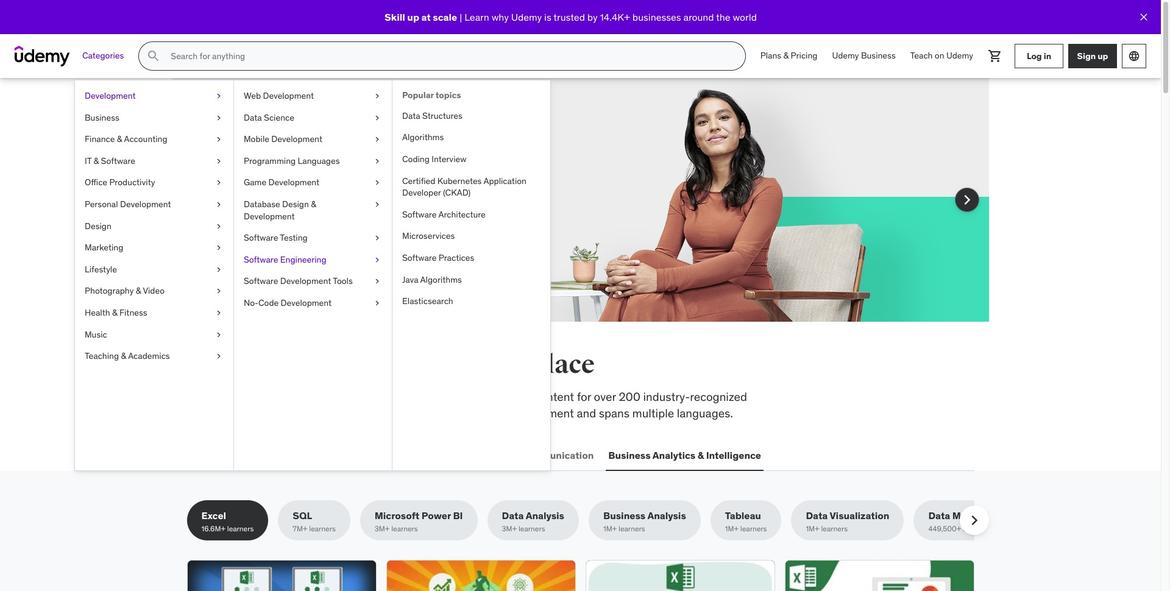 Task type: describe. For each thing, give the bounding box(es) containing it.
xsmall image for photography & video
[[214, 286, 224, 298]]

skill
[[385, 11, 405, 23]]

development for web development link
[[263, 90, 314, 101]]

data for analysis
[[502, 510, 524, 522]]

interview
[[432, 154, 467, 165]]

next image
[[965, 511, 984, 531]]

professional
[[441, 406, 504, 420]]

xsmall image for web development
[[373, 90, 382, 102]]

java algorithms
[[402, 274, 462, 285]]

learners inside "tableau 1m+ learners"
[[741, 525, 767, 534]]

java
[[402, 274, 419, 285]]

topic filters element
[[187, 501, 1011, 541]]

(ckad)
[[443, 187, 471, 198]]

visualization
[[830, 510, 890, 522]]

microsoft
[[375, 510, 420, 522]]

all the skills you need in one place
[[187, 349, 595, 380]]

0 vertical spatial skills
[[271, 349, 337, 380]]

practices
[[439, 252, 475, 263]]

mobile development
[[244, 134, 322, 145]]

& inside database design & development
[[311, 199, 316, 210]]

7m+
[[293, 525, 308, 534]]

next image
[[958, 190, 977, 210]]

xsmall image for business
[[214, 112, 224, 124]]

leadership button
[[376, 441, 432, 470]]

web development for web development link
[[244, 90, 314, 101]]

no-code development
[[244, 298, 332, 308]]

critical
[[236, 390, 271, 404]]

skill up at scale | learn why udemy is trusted by 14.4k+ businesses around the world
[[385, 11, 757, 23]]

for inside learning that gets you skills for your present (and your future). get started with us.
[[257, 162, 272, 176]]

udemy inside teach on udemy link
[[947, 50, 974, 61]]

one
[[482, 349, 526, 380]]

web development button
[[187, 441, 277, 470]]

photography & video link
[[75, 281, 234, 302]]

development for game development link at the top left of page
[[269, 177, 320, 188]]

2 your from the left
[[367, 162, 389, 176]]

data science link
[[234, 107, 392, 129]]

& for video
[[136, 286, 141, 297]]

lifestyle
[[85, 264, 117, 275]]

software for software testing
[[244, 232, 278, 243]]

excel 16.6m+ learners
[[202, 510, 254, 534]]

xsmall image for game development
[[373, 177, 382, 189]]

marketing
[[85, 242, 123, 253]]

learners inside data visualization 1m+ learners
[[822, 525, 848, 534]]

catalog
[[280, 406, 318, 420]]

sign
[[1078, 50, 1096, 61]]

topics
[[436, 90, 461, 101]]

industry-
[[644, 390, 690, 404]]

learners inside the data modeling 449,500+ learners
[[963, 525, 990, 534]]

personal development
[[85, 199, 171, 210]]

game
[[244, 177, 267, 188]]

algorithms link
[[393, 127, 551, 149]]

categories button
[[75, 41, 131, 71]]

video
[[143, 286, 165, 297]]

web development for web development button
[[189, 449, 275, 461]]

code
[[259, 298, 279, 308]]

teaching
[[85, 351, 119, 362]]

software engineering element
[[392, 80, 551, 471]]

xsmall image for lifestyle
[[214, 264, 224, 276]]

& for accounting
[[117, 134, 122, 145]]

& for academics
[[121, 351, 126, 362]]

programming
[[244, 155, 296, 166]]

tableau 1m+ learners
[[725, 510, 767, 534]]

microsoft power bi 3m+ learners
[[375, 510, 463, 534]]

programming languages
[[244, 155, 340, 166]]

xsmall image for personal development
[[214, 199, 224, 211]]

xsmall image for marketing
[[214, 242, 224, 254]]

200
[[619, 390, 641, 404]]

udemy inside udemy business link
[[833, 50, 859, 61]]

need
[[390, 349, 449, 380]]

learning that gets you skills for your present (and your future). get started with us.
[[227, 131, 451, 192]]

recognized
[[690, 390, 747, 404]]

trusted
[[554, 11, 585, 23]]

development for the software development tools link
[[280, 276, 331, 287]]

us.
[[292, 178, 307, 192]]

xsmall image for design
[[214, 220, 224, 232]]

future).
[[392, 162, 429, 176]]

software for software development tools
[[244, 276, 278, 287]]

data science
[[244, 112, 294, 123]]

xsmall image for software engineering
[[373, 254, 382, 266]]

xsmall image for health & fitness
[[214, 307, 224, 319]]

leadership
[[378, 449, 430, 461]]

including
[[458, 390, 505, 404]]

business analytics & intelligence button
[[606, 441, 764, 470]]

microservices
[[402, 231, 455, 242]]

communication
[[520, 449, 594, 461]]

engineering
[[280, 254, 327, 265]]

software for software practices
[[402, 252, 437, 263]]

photography & video
[[85, 286, 165, 297]]

for inside covering critical workplace skills to technical topics, including prep content for over 200 industry-recognized certifications, our catalog supports well-rounded professional development and spans multiple languages.
[[577, 390, 591, 404]]

database
[[244, 199, 280, 210]]

fitness
[[119, 307, 147, 318]]

marketing link
[[75, 237, 234, 259]]

personal development link
[[75, 194, 234, 216]]

plans & pricing link
[[753, 41, 825, 71]]

scale
[[433, 11, 457, 23]]

software for software architecture
[[402, 209, 437, 220]]

close image
[[1138, 11, 1151, 23]]

world
[[733, 11, 757, 23]]

xsmall image for software development tools
[[373, 276, 382, 288]]

microservices link
[[393, 226, 551, 248]]

xsmall image for it & software
[[214, 155, 224, 167]]

businesses
[[633, 11, 681, 23]]

& for pricing
[[784, 50, 789, 61]]

business analysis 1m+ learners
[[604, 510, 686, 534]]

teaching & academics
[[85, 351, 170, 362]]

around
[[684, 11, 714, 23]]

shopping cart with 0 items image
[[988, 49, 1003, 63]]

software practices
[[402, 252, 475, 263]]

you for gets
[[409, 131, 444, 157]]

data structures
[[402, 110, 463, 121]]

sign up
[[1078, 50, 1109, 61]]

languages.
[[677, 406, 733, 420]]

it & software link
[[75, 150, 234, 172]]

udemy image
[[15, 46, 70, 66]]

coding interview
[[402, 154, 467, 165]]

xsmall image for software testing
[[373, 232, 382, 244]]

elasticsearch link
[[393, 291, 551, 313]]

science
[[264, 112, 294, 123]]

software up office productivity
[[101, 155, 135, 166]]

skills
[[227, 162, 255, 176]]

mobile
[[244, 134, 269, 145]]

choose a language image
[[1129, 50, 1141, 62]]

sql
[[293, 510, 312, 522]]

web development link
[[234, 85, 392, 107]]

xsmall image for programming languages
[[373, 155, 382, 167]]

data analysis 3m+ learners
[[502, 510, 565, 534]]

0 vertical spatial the
[[716, 11, 731, 23]]

1m+ for data visualization
[[806, 525, 820, 534]]

productivity
[[109, 177, 155, 188]]

prep
[[508, 390, 532, 404]]

business inside udemy business link
[[861, 50, 896, 61]]

development
[[507, 406, 574, 420]]

development down the software development tools link
[[281, 298, 332, 308]]

why
[[492, 11, 509, 23]]



Task type: vqa. For each thing, say whether or not it's contained in the screenshot.
xsmall icon corresponding to Web Development
yes



Task type: locate. For each thing, give the bounding box(es) containing it.
xsmall image for mobile development
[[373, 134, 382, 146]]

xsmall image for data science
[[373, 112, 382, 124]]

1 horizontal spatial for
[[577, 390, 591, 404]]

xsmall image inside it & software link
[[214, 155, 224, 167]]

449,500+
[[929, 525, 962, 534]]

up for skill
[[407, 11, 419, 23]]

with
[[267, 178, 289, 192]]

algorithms up the coding
[[402, 132, 444, 143]]

0 vertical spatial in
[[1044, 50, 1052, 61]]

learners inside the microsoft power bi 3m+ learners
[[392, 525, 418, 534]]

udemy right on
[[947, 50, 974, 61]]

teaching & academics link
[[75, 346, 234, 367]]

certified kubernetes application developer (ckad)
[[402, 175, 527, 198]]

udemy right pricing
[[833, 50, 859, 61]]

design inside design link
[[85, 220, 111, 231]]

health & fitness
[[85, 307, 147, 318]]

4 learners from the left
[[519, 525, 545, 534]]

5 learners from the left
[[619, 525, 645, 534]]

1 horizontal spatial up
[[1098, 50, 1109, 61]]

data inside the data modeling 449,500+ learners
[[929, 510, 951, 522]]

software testing
[[244, 232, 308, 243]]

xsmall image
[[214, 90, 224, 102], [214, 134, 224, 146], [373, 134, 382, 146], [214, 155, 224, 167], [214, 177, 224, 189], [214, 199, 224, 211], [373, 199, 382, 211], [373, 254, 382, 266], [214, 286, 224, 298], [214, 307, 224, 319], [214, 329, 224, 341], [214, 351, 224, 363]]

software development tools link
[[234, 271, 392, 293]]

1m+
[[604, 525, 617, 534], [725, 525, 739, 534], [806, 525, 820, 534]]

0 vertical spatial for
[[257, 162, 272, 176]]

software practices link
[[393, 248, 551, 269]]

learners inside excel 16.6m+ learners
[[227, 525, 254, 534]]

analysis for business analysis
[[648, 510, 686, 522]]

health & fitness link
[[75, 302, 234, 324]]

3m+ inside data analysis 3m+ learners
[[502, 525, 517, 534]]

and
[[577, 406, 596, 420]]

xsmall image inside design link
[[214, 220, 224, 232]]

1 horizontal spatial web
[[244, 90, 261, 101]]

business
[[861, 50, 896, 61], [85, 112, 119, 123], [609, 449, 651, 461], [604, 510, 646, 522]]

plans & pricing
[[761, 50, 818, 61]]

analysis for data analysis
[[526, 510, 565, 522]]

technical
[[371, 390, 418, 404]]

intelligence
[[706, 449, 762, 461]]

software up code
[[244, 276, 278, 287]]

development down the database
[[244, 211, 295, 222]]

carousel element
[[169, 78, 1171, 351]]

0 vertical spatial web
[[244, 90, 261, 101]]

it
[[85, 155, 92, 166]]

web down certifications,
[[189, 449, 210, 461]]

data down popular at the left top of page
[[402, 110, 421, 121]]

0 horizontal spatial up
[[407, 11, 419, 23]]

0 vertical spatial you
[[409, 131, 444, 157]]

data for structures
[[402, 110, 421, 121]]

xsmall image inside lifestyle link
[[214, 264, 224, 276]]

xsmall image inside mobile development link
[[373, 134, 382, 146]]

& inside button
[[698, 449, 704, 461]]

web development up science
[[244, 90, 314, 101]]

& right plans
[[784, 50, 789, 61]]

6 learners from the left
[[741, 525, 767, 534]]

3 1m+ from the left
[[806, 525, 820, 534]]

16.6m+
[[202, 525, 226, 534]]

xsmall image inside game development link
[[373, 177, 382, 189]]

for
[[257, 162, 272, 176], [577, 390, 591, 404]]

1 horizontal spatial 3m+
[[502, 525, 517, 534]]

for up and
[[577, 390, 591, 404]]

certified kubernetes application developer (ckad) link
[[393, 170, 551, 204]]

& right it at the left
[[94, 155, 99, 166]]

design inside database design & development
[[282, 199, 309, 210]]

0 vertical spatial algorithms
[[402, 132, 444, 143]]

analysis inside data analysis 3m+ learners
[[526, 510, 565, 522]]

submit search image
[[147, 49, 161, 63]]

the up critical
[[227, 349, 267, 380]]

spans
[[599, 406, 630, 420]]

& for software
[[94, 155, 99, 166]]

& right analytics
[[698, 449, 704, 461]]

started
[[227, 178, 264, 192]]

1 vertical spatial for
[[577, 390, 591, 404]]

Search for anything text field
[[168, 46, 731, 66]]

1 1m+ from the left
[[604, 525, 617, 534]]

development down programming languages
[[269, 177, 320, 188]]

0 horizontal spatial for
[[257, 162, 272, 176]]

0 horizontal spatial udemy
[[511, 11, 542, 23]]

1 learners from the left
[[227, 525, 254, 534]]

analytics
[[653, 449, 696, 461]]

business inside business analytics & intelligence button
[[609, 449, 651, 461]]

xsmall image inside software engineering link
[[373, 254, 382, 266]]

xsmall image inside music 'link'
[[214, 329, 224, 341]]

0 horizontal spatial you
[[342, 349, 386, 380]]

accounting
[[124, 134, 167, 145]]

development inside database design & development
[[244, 211, 295, 222]]

xsmall image inside database design & development link
[[373, 199, 382, 211]]

development for mobile development link
[[272, 134, 322, 145]]

software engineering link
[[234, 249, 392, 271]]

data inside data analysis 3m+ learners
[[502, 510, 524, 522]]

xsmall image inside the development link
[[214, 90, 224, 102]]

testing
[[280, 232, 308, 243]]

& for fitness
[[112, 307, 117, 318]]

office productivity link
[[75, 172, 234, 194]]

xsmall image inside finance & accounting link
[[214, 134, 224, 146]]

game development link
[[234, 172, 392, 194]]

2 3m+ from the left
[[502, 525, 517, 534]]

1m+ inside data visualization 1m+ learners
[[806, 525, 820, 534]]

2 horizontal spatial udemy
[[947, 50, 974, 61]]

design down us. at the left top of page
[[282, 199, 309, 210]]

0 vertical spatial web development
[[244, 90, 314, 101]]

in right log
[[1044, 50, 1052, 61]]

xsmall image inside teaching & academics link
[[214, 351, 224, 363]]

xsmall image inside data science link
[[373, 112, 382, 124]]

8 learners from the left
[[963, 525, 990, 534]]

modeling
[[953, 510, 997, 522]]

kubernetes
[[438, 175, 482, 186]]

database design & development link
[[234, 194, 392, 228]]

1 vertical spatial you
[[342, 349, 386, 380]]

2 learners from the left
[[309, 525, 336, 534]]

0 horizontal spatial design
[[85, 220, 111, 231]]

xsmall image for teaching & academics
[[214, 351, 224, 363]]

software development tools
[[244, 276, 353, 287]]

data for visualization
[[806, 510, 828, 522]]

tools
[[333, 276, 353, 287]]

communication button
[[518, 441, 597, 470]]

finance & accounting link
[[75, 129, 234, 150]]

java algorithms link
[[393, 269, 551, 291]]

1 horizontal spatial design
[[282, 199, 309, 210]]

you inside learning that gets you skills for your present (and your future). get started with us.
[[409, 131, 444, 157]]

up left at
[[407, 11, 419, 23]]

you for skills
[[342, 349, 386, 380]]

1 vertical spatial algorithms
[[420, 274, 462, 285]]

xsmall image inside web development link
[[373, 90, 382, 102]]

learners inside sql 7m+ learners
[[309, 525, 336, 534]]

software for software engineering
[[244, 254, 278, 265]]

in up including
[[454, 349, 478, 380]]

development down certifications,
[[213, 449, 275, 461]]

mobile development link
[[234, 129, 392, 150]]

1m+ inside "tableau 1m+ learners"
[[725, 525, 739, 534]]

design down personal
[[85, 220, 111, 231]]

xsmall image for no-code development
[[373, 298, 382, 309]]

analysis inside business analysis 1m+ learners
[[648, 510, 686, 522]]

software up software engineering
[[244, 232, 278, 243]]

web for web development button
[[189, 449, 210, 461]]

development down engineering
[[280, 276, 331, 287]]

& left the video
[[136, 286, 141, 297]]

your
[[274, 162, 297, 176], [367, 162, 389, 176]]

your right (and
[[367, 162, 389, 176]]

software testing link
[[234, 228, 392, 249]]

the
[[716, 11, 731, 23], [227, 349, 267, 380]]

development up programming languages
[[272, 134, 322, 145]]

learn
[[465, 11, 489, 23]]

languages
[[298, 155, 340, 166]]

0 horizontal spatial analysis
[[526, 510, 565, 522]]

skills up workplace
[[271, 349, 337, 380]]

software architecture link
[[393, 204, 551, 226]]

development down the office productivity link
[[120, 199, 171, 210]]

developer
[[402, 187, 441, 198]]

web for web development link
[[244, 90, 261, 101]]

1 3m+ from the left
[[375, 525, 390, 534]]

0 horizontal spatial 3m+
[[375, 525, 390, 534]]

development for personal development link
[[120, 199, 171, 210]]

development inside button
[[213, 449, 275, 461]]

data up mobile
[[244, 112, 262, 123]]

log
[[1027, 50, 1042, 61]]

certified
[[402, 175, 436, 186]]

xsmall image inside software testing link
[[373, 232, 382, 244]]

xsmall image inside the software development tools link
[[373, 276, 382, 288]]

you down data structures
[[409, 131, 444, 157]]

learners inside data analysis 3m+ learners
[[519, 525, 545, 534]]

business link
[[75, 107, 234, 129]]

finance & accounting
[[85, 134, 167, 145]]

data up 449,500+
[[929, 510, 951, 522]]

xsmall image inside marketing link
[[214, 242, 224, 254]]

xsmall image inside the office productivity link
[[214, 177, 224, 189]]

popular
[[402, 90, 434, 101]]

0 horizontal spatial 1m+
[[604, 525, 617, 534]]

1 vertical spatial design
[[85, 220, 111, 231]]

to
[[358, 390, 369, 404]]

development up science
[[263, 90, 314, 101]]

business for business analysis 1m+ learners
[[604, 510, 646, 522]]

software down 'software testing'
[[244, 254, 278, 265]]

your up game development
[[274, 162, 297, 176]]

1 vertical spatial the
[[227, 349, 267, 380]]

1 horizontal spatial you
[[409, 131, 444, 157]]

1 vertical spatial in
[[454, 349, 478, 380]]

learners inside business analysis 1m+ learners
[[619, 525, 645, 534]]

web up "data science"
[[244, 90, 261, 101]]

1 horizontal spatial udemy
[[833, 50, 859, 61]]

data inside software engineering 'element'
[[402, 110, 421, 121]]

xsmall image for database design & development
[[373, 199, 382, 211]]

1 horizontal spatial 1m+
[[725, 525, 739, 534]]

3 learners from the left
[[392, 525, 418, 534]]

xsmall image for finance & accounting
[[214, 134, 224, 146]]

get
[[432, 162, 451, 176]]

2 analysis from the left
[[648, 510, 686, 522]]

business inside business analysis 1m+ learners
[[604, 510, 646, 522]]

web development down certifications,
[[189, 449, 275, 461]]

1m+ for business analysis
[[604, 525, 617, 534]]

& right finance
[[117, 134, 122, 145]]

1 horizontal spatial the
[[716, 11, 731, 23]]

data for science
[[244, 112, 262, 123]]

data inside data visualization 1m+ learners
[[806, 510, 828, 522]]

7 learners from the left
[[822, 525, 848, 534]]

& right health
[[112, 307, 117, 318]]

0 horizontal spatial the
[[227, 349, 267, 380]]

web development inside web development button
[[189, 449, 275, 461]]

0 horizontal spatial in
[[454, 349, 478, 380]]

development for web development button
[[213, 449, 275, 461]]

development down categories dropdown button
[[85, 90, 136, 101]]

1 horizontal spatial analysis
[[648, 510, 686, 522]]

xsmall image inside programming languages link
[[373, 155, 382, 167]]

software down developer
[[402, 209, 437, 220]]

data for modeling
[[929, 510, 951, 522]]

skills up "supports"
[[330, 390, 355, 404]]

xsmall image inside photography & video link
[[214, 286, 224, 298]]

you up 'to'
[[342, 349, 386, 380]]

0 horizontal spatial web
[[189, 449, 210, 461]]

it & software
[[85, 155, 135, 166]]

1 vertical spatial web development
[[189, 449, 275, 461]]

up for sign
[[1098, 50, 1109, 61]]

0 horizontal spatial your
[[274, 162, 297, 176]]

log in link
[[1015, 44, 1064, 68]]

xsmall image inside the business link
[[214, 112, 224, 124]]

by
[[588, 11, 598, 23]]

skills inside covering critical workplace skills to technical topics, including prep content for over 200 industry-recognized certifications, our catalog supports well-rounded professional development and spans multiple languages.
[[330, 390, 355, 404]]

xsmall image
[[373, 90, 382, 102], [214, 112, 224, 124], [373, 112, 382, 124], [373, 155, 382, 167], [373, 177, 382, 189], [214, 220, 224, 232], [373, 232, 382, 244], [214, 242, 224, 254], [214, 264, 224, 276], [373, 276, 382, 288], [373, 298, 382, 309]]

web development inside web development link
[[244, 90, 314, 101]]

data left visualization
[[806, 510, 828, 522]]

2 horizontal spatial 1m+
[[806, 525, 820, 534]]

music link
[[75, 324, 234, 346]]

development
[[85, 90, 136, 101], [263, 90, 314, 101], [272, 134, 322, 145], [269, 177, 320, 188], [120, 199, 171, 210], [244, 211, 295, 222], [280, 276, 331, 287], [281, 298, 332, 308], [213, 449, 275, 461]]

learners
[[227, 525, 254, 534], [309, 525, 336, 534], [392, 525, 418, 534], [519, 525, 545, 534], [619, 525, 645, 534], [741, 525, 767, 534], [822, 525, 848, 534], [963, 525, 990, 534]]

xsmall image inside personal development link
[[214, 199, 224, 211]]

1 horizontal spatial in
[[1044, 50, 1052, 61]]

1 vertical spatial up
[[1098, 50, 1109, 61]]

topics,
[[421, 390, 455, 404]]

covering
[[187, 390, 233, 404]]

0 vertical spatial design
[[282, 199, 309, 210]]

the left 'world'
[[716, 11, 731, 23]]

2 1m+ from the left
[[725, 525, 739, 534]]

xsmall image inside no-code development link
[[373, 298, 382, 309]]

1 vertical spatial skills
[[330, 390, 355, 404]]

1 your from the left
[[274, 162, 297, 176]]

xsmall image for music
[[214, 329, 224, 341]]

business analytics & intelligence
[[609, 449, 762, 461]]

software up java
[[402, 252, 437, 263]]

& down game development link at the top left of page
[[311, 199, 316, 210]]

3m+ inside the microsoft power bi 3m+ learners
[[375, 525, 390, 534]]

1 horizontal spatial your
[[367, 162, 389, 176]]

web inside button
[[189, 449, 210, 461]]

business for business
[[85, 112, 119, 123]]

xsmall image for development
[[214, 90, 224, 102]]

popular topics
[[402, 90, 461, 101]]

& right teaching
[[121, 351, 126, 362]]

algorithms down software practices
[[420, 274, 462, 285]]

for up game
[[257, 162, 272, 176]]

up
[[407, 11, 419, 23], [1098, 50, 1109, 61]]

algorithms
[[402, 132, 444, 143], [420, 274, 462, 285]]

data modeling 449,500+ learners
[[929, 510, 997, 534]]

data right bi
[[502, 510, 524, 522]]

personal
[[85, 199, 118, 210]]

0 vertical spatial up
[[407, 11, 419, 23]]

database design & development
[[244, 199, 316, 222]]

over
[[594, 390, 616, 404]]

xsmall image for office productivity
[[214, 177, 224, 189]]

up right sign
[[1098, 50, 1109, 61]]

teach
[[911, 50, 933, 61]]

1 analysis from the left
[[526, 510, 565, 522]]

music
[[85, 329, 107, 340]]

xsmall image inside health & fitness link
[[214, 307, 224, 319]]

plans
[[761, 50, 782, 61]]

udemy left is
[[511, 11, 542, 23]]

1 vertical spatial web
[[189, 449, 210, 461]]

sql 7m+ learners
[[293, 510, 336, 534]]

business for business analytics & intelligence
[[609, 449, 651, 461]]

business inside the business link
[[85, 112, 119, 123]]

1m+ inside business analysis 1m+ learners
[[604, 525, 617, 534]]



